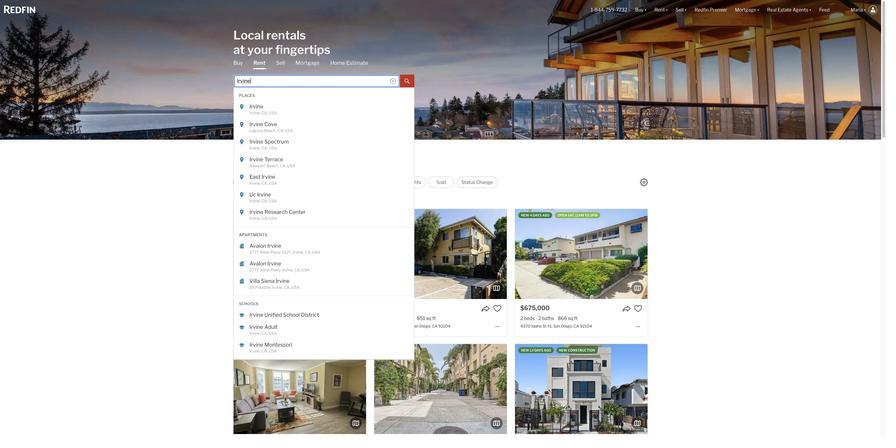 Task type: describe. For each thing, give the bounding box(es) containing it.
▾ for sell ▾
[[685, 7, 687, 13]]

alton for avalon irvine 2777 alton pkwy #227, irvine, ca, usa
[[260, 250, 270, 255]]

irvine montessori irvine, ca, usa
[[250, 342, 292, 354]]

local rentals at your fingertips
[[233, 28, 330, 57]]

new for new 5 days ago
[[239, 214, 247, 217]]

1-
[[591, 7, 595, 13]]

district
[[301, 312, 319, 318]]

places
[[239, 93, 255, 98]]

new 4 days ago
[[521, 214, 550, 217]]

beach, for terrace
[[267, 163, 279, 168]]

home estimate
[[330, 60, 368, 66]]

all
[[243, 180, 249, 185]]

sell for sell
[[276, 60, 285, 66]]

st
[[543, 324, 547, 329]]

#1,
[[548, 324, 553, 329]]

1 photo of 4370 idaho st #1, san diego, ca 92104 image from the left
[[383, 209, 515, 299]]

usa inside irvine spectrum irvine, ca, usa
[[269, 146, 277, 151]]

montessori
[[264, 342, 292, 348]]

ca, inside "east irvine irvine, ca, usa"
[[262, 181, 268, 186]]

2 for 2.5 baths
[[239, 316, 241, 321]]

3 ca from the left
[[574, 324, 579, 329]]

ca, inside irvine montessori irvine, ca, usa
[[262, 349, 268, 354]]

avalon irvine link for avalon irvine 2777 alton pkwy #227, irvine, ca, usa
[[250, 243, 394, 250]]

usa inside the irvine cove laguna beach, ca, usa
[[285, 128, 293, 133]]

irvine inside irvine spectrum irvine, ca, usa
[[250, 139, 263, 145]]

irvine inside "east irvine irvine, ca, usa"
[[262, 174, 275, 180]]

uc
[[250, 192, 256, 198]]

new 13 days ago
[[521, 349, 551, 353]]

beach, for cove
[[264, 128, 277, 133]]

▾ for maria ▾
[[864, 7, 866, 13]]

avalon irvine 2777 alton pkwy #227, irvine, ca, usa
[[250, 243, 320, 255]]

home estimate link
[[330, 59, 368, 67]]

usa inside avalon irvine 2777 alton pkwy, irvine, ca, usa
[[302, 268, 310, 273]]

uc irvine link
[[250, 192, 394, 198]]

search input image
[[390, 78, 396, 84]]

avalon for avalon irvine 2777 alton pkwy #227, irvine, ca, usa
[[250, 243, 266, 249]]

ft for 1,317 sq ft
[[298, 316, 302, 321]]

New radio
[[262, 177, 287, 188]]

1 photo of 3812 park #207, san diego, ca 92103 image from the left
[[101, 209, 233, 299]]

irvine spectrum link
[[250, 139, 394, 145]]

open sat, 11am to 3pm
[[558, 214, 598, 217]]

0 horizontal spatial feed
[[233, 160, 255, 171]]

usa inside irvine irvine, ca, usa
[[269, 111, 277, 115]]

7732
[[616, 7, 627, 13]]

ago right 13
[[544, 349, 551, 353]]

All radio
[[233, 177, 259, 188]]

new 5 days ago
[[239, 214, 268, 217]]

2 photo of 8300 station village ln #1, san diego, ca 92108 image from the left
[[374, 345, 507, 435]]

2 photo of 4127 florida #10, san diego, ca 92104 image from the left
[[374, 209, 507, 299]]

3 photo of 4127 florida #10, san diego, ca 92104 image from the left
[[507, 209, 640, 299]]

ft for 851 sq ft
[[432, 316, 436, 321]]

1 photo of 1270 cleveland ave #113, san diego, ca 92103 image from the left
[[101, 345, 233, 435]]

ca for 92103
[[290, 324, 296, 329]]

idaho
[[532, 324, 542, 329]]

irvine adult link
[[250, 324, 394, 331]]

usa inside irvine terrace newport beach, ca, usa
[[287, 163, 295, 168]]

2 photo of 4370 idaho st #1, san diego, ca 92104 image from the left
[[515, 209, 648, 299]]

center
[[289, 209, 306, 215]]

change
[[476, 180, 493, 185]]

usa inside irvine adult irvine, ca, usa
[[269, 331, 277, 336]]

at
[[233, 42, 245, 57]]

Favorites radio
[[290, 177, 319, 188]]

▾ for rent ▾
[[666, 7, 668, 13]]

irvine montessori link
[[250, 342, 394, 349]]

status change
[[461, 180, 493, 185]]

buy for buy ▾
[[635, 7, 644, 13]]

mortgage ▾ button
[[731, 0, 763, 20]]

1 92104 from the left
[[438, 324, 450, 329]]

2 baths
[[538, 316, 554, 321]]

east irvine link
[[250, 174, 394, 181]]

sell ▾ button
[[672, 0, 691, 20]]

851 sq ft
[[417, 316, 436, 321]]

irvine inside irvine montessori irvine, ca, usa
[[250, 342, 263, 348]]

alton for avalon irvine 2777 alton pkwy, irvine, ca, usa
[[260, 268, 270, 273]]

redfin premier button
[[691, 0, 731, 20]]

terrace
[[264, 156, 283, 163]]

estimate
[[346, 60, 368, 66]]

irvine, inside "east irvine irvine, ca, usa"
[[250, 181, 261, 186]]

irvine, inside irvine irvine, ca, usa
[[250, 111, 261, 115]]

villa siena irvine 25 palatine, irvine, ca, usa
[[250, 278, 300, 290]]

3 photo of 3812 park #207, san diego, ca 92103 image from the left
[[366, 209, 499, 299]]

irvine adult irvine, ca, usa
[[250, 324, 278, 336]]

favorite button image for 2nd favorite button checkbox from the right
[[493, 305, 502, 313]]

to
[[585, 214, 589, 217]]

92103
[[297, 324, 309, 329]]

feed inside button
[[819, 7, 830, 13]]

1 photo of 8300 station village ln #1, san diego, ca 92108 image from the left
[[242, 345, 374, 435]]

tab list containing buy
[[233, 59, 414, 360]]

#227,
[[282, 250, 292, 255]]

1 favorite button checkbox from the left
[[493, 305, 502, 313]]

2777 for avalon irvine 2777 alton pkwy #227, irvine, ca, usa
[[250, 250, 259, 255]]

irvine, inside irvine adult irvine, ca, usa
[[250, 331, 261, 336]]

mortgage link
[[296, 59, 320, 67]]

3 photo of 4370 idaho st #1, san diego, ca 92104 image from the left
[[648, 209, 780, 299]]

home
[[330, 60, 345, 66]]

usa inside irvine montessori irvine, ca, usa
[[269, 349, 277, 354]]

agents
[[793, 7, 808, 13]]

3812
[[239, 324, 248, 329]]

2 photo of 3784 32nd st, san diego, ca 92104 image from the left
[[515, 345, 648, 435]]

adult
[[264, 324, 278, 331]]

759-
[[606, 7, 616, 13]]

real
[[767, 7, 777, 13]]

1 photo of 4127 florida #10, san diego, ca 92104 image from the left
[[242, 209, 374, 299]]

1-844-759-7732
[[591, 7, 627, 13]]

ca, inside irvine spectrum irvine, ca, usa
[[262, 146, 268, 151]]

3 2 from the left
[[538, 316, 541, 321]]

schools
[[239, 301, 259, 306]]

2 beds for 2.5 baths
[[239, 316, 253, 321]]

ago for $675,000
[[542, 214, 550, 217]]

fingertips
[[275, 42, 330, 57]]

san for #10,
[[412, 324, 419, 329]]

3pm
[[590, 214, 598, 217]]

rent ▾ button
[[655, 0, 668, 20]]

irvine inside the irvine cove laguna beach, ca, usa
[[250, 121, 263, 127]]

usa inside irvine research center irvine, ca, usa
[[269, 216, 277, 221]]

▾ for mortgage ▾
[[757, 7, 759, 13]]

usa inside "villa siena irvine 25 palatine, irvine, ca, usa"
[[291, 285, 300, 290]]

1-844-759-7732 link
[[591, 7, 627, 13]]

irvine cove link
[[250, 121, 394, 128]]

buy for buy
[[233, 60, 243, 66]]

east irvine irvine, ca, usa
[[250, 174, 277, 186]]

irvine inside irvine adult irvine, ca, usa
[[250, 324, 263, 331]]

irvine inside irvine irvine, ca, usa
[[250, 104, 263, 110]]

buy ▾ button
[[635, 0, 647, 20]]

pkwy,
[[271, 268, 281, 273]]

irvine, inside irvine spectrum irvine, ca, usa
[[250, 146, 261, 151]]

newport
[[250, 163, 266, 168]]

sq for 1,317
[[292, 316, 297, 321]]

4127
[[380, 324, 389, 329]]

days right 13
[[534, 349, 543, 353]]

1,317
[[280, 316, 291, 321]]

ca for 92104
[[432, 324, 437, 329]]

updates
[[265, 194, 293, 203]]

2777 for avalon irvine 2777 alton pkwy, irvine, ca, usa
[[250, 268, 259, 273]]

irvine, inside avalon irvine 2777 alton pkwy #227, irvine, ca, usa
[[293, 250, 304, 255]]

2.5 baths
[[257, 316, 276, 321]]

avalon irvine link for avalon irvine 2777 alton pkwy, irvine, ca, usa
[[250, 261, 394, 267]]

sell ▾ button
[[676, 0, 687, 20]]

4127 florida #10, san diego, ca 92104
[[380, 324, 450, 329]]

1,317 sq ft
[[280, 316, 302, 321]]



Task type: vqa. For each thing, say whether or not it's contained in the screenshot.
the middle "sale"
no



Task type: locate. For each thing, give the bounding box(es) containing it.
irvine, inside irvine montessori irvine, ca, usa
[[250, 349, 261, 354]]

irvine down $899,000
[[250, 312, 263, 318]]

ca, up cove
[[262, 111, 268, 115]]

2 beds up 4370
[[520, 316, 535, 321]]

clear input button
[[390, 78, 396, 84]]

insights
[[404, 180, 421, 185]]

irvine, down laguna
[[250, 146, 261, 151]]

irvine, up laguna
[[250, 111, 261, 115]]

ca, down montessori
[[262, 349, 268, 354]]

ago right '5'
[[261, 214, 268, 217]]

irvine up laguna
[[250, 121, 263, 127]]

1 horizontal spatial feed
[[819, 7, 830, 13]]

photo of 1270 cleveland ave #113, san diego, ca 92103 image
[[101, 345, 233, 435], [233, 345, 366, 435], [366, 345, 499, 435]]

ca, inside irvine research center irvine, ca, usa
[[262, 216, 268, 221]]

irvine down irvine adult irvine, ca, usa
[[250, 342, 263, 348]]

1 horizontal spatial mortgage
[[735, 7, 756, 13]]

option group
[[233, 177, 498, 188]]

rent down your
[[253, 60, 266, 66]]

irvine inside irvine research center irvine, ca, usa
[[250, 209, 263, 215]]

diego, down 851 sq ft on the bottom left
[[420, 324, 431, 329]]

1 horizontal spatial san
[[412, 324, 419, 329]]

0 horizontal spatial baths
[[264, 316, 276, 321]]

days right '5'
[[251, 214, 260, 217]]

beach, inside the irvine cove laguna beach, ca, usa
[[264, 128, 277, 133]]

feed
[[819, 7, 830, 13], [233, 160, 255, 171]]

favorite button image
[[493, 305, 502, 313], [634, 305, 643, 313]]

irvine down 2.5
[[250, 324, 263, 331]]

irvine, inside uc irvine irvine, ca, usa
[[250, 199, 261, 203]]

2777 inside avalon irvine 2777 alton pkwy, irvine, ca, usa
[[250, 268, 259, 273]]

redfin premier
[[695, 7, 727, 13]]

mortgage for mortgage
[[296, 60, 320, 66]]

2 horizontal spatial ft
[[574, 316, 578, 321]]

uc irvine irvine, ca, usa
[[250, 192, 277, 203]]

▾ left redfin
[[685, 7, 687, 13]]

0 horizontal spatial mortgage
[[296, 60, 320, 66]]

usa inside uc irvine irvine, ca, usa
[[269, 199, 277, 203]]

1 baths from the left
[[264, 316, 276, 321]]

1 horizontal spatial baths
[[542, 316, 554, 321]]

usa down research
[[269, 216, 277, 221]]

buy
[[635, 7, 644, 13], [233, 60, 243, 66]]

irvine, down park
[[250, 331, 261, 336]]

2 horizontal spatial ca
[[574, 324, 579, 329]]

avalon up villa
[[250, 261, 266, 267]]

1 vertical spatial avalon irvine link
[[250, 261, 394, 267]]

avalon irvine 2777 alton pkwy, irvine, ca, usa
[[250, 261, 310, 273]]

usa up 'favorites' radio
[[287, 163, 295, 168]]

1 horizontal spatial favorite button image
[[634, 305, 643, 313]]

photo of 4370 idaho st #1, san diego, ca 92104 image
[[383, 209, 515, 299], [515, 209, 648, 299], [648, 209, 780, 299]]

3 photo of 1270 cleveland ave #113, san diego, ca 92103 image from the left
[[366, 345, 499, 435]]

ca down "1,317 sq ft"
[[290, 324, 296, 329]]

ca,
[[262, 111, 268, 115], [277, 128, 284, 133], [262, 146, 268, 151], [280, 163, 286, 168], [262, 181, 268, 186], [262, 199, 268, 203], [262, 216, 268, 221], [305, 250, 311, 255], [294, 268, 301, 273], [284, 285, 291, 290], [262, 331, 268, 336], [262, 349, 268, 354]]

1 2777 from the top
[[250, 250, 259, 255]]

1 horizontal spatial rent
[[655, 7, 665, 13]]

2 avalon from the top
[[250, 261, 266, 267]]

City, Address, School, Building, ZIP search field
[[233, 75, 400, 88]]

usa up villa siena irvine link
[[302, 268, 310, 273]]

buy down at
[[233, 60, 243, 66]]

0 horizontal spatial favorite button image
[[493, 305, 502, 313]]

new left 4
[[521, 214, 529, 217]]

usa up "updates"
[[269, 181, 277, 186]]

new left '5'
[[239, 214, 247, 217]]

mortgage left real
[[735, 7, 756, 13]]

irvine up the newport
[[250, 156, 263, 163]]

ft right 851
[[432, 316, 436, 321]]

usa up research
[[269, 199, 277, 203]]

0 vertical spatial alton
[[260, 250, 270, 255]]

1 vertical spatial sell
[[276, 60, 285, 66]]

days right 4
[[533, 214, 542, 217]]

new
[[239, 214, 247, 217], [521, 214, 529, 217], [521, 349, 529, 353], [559, 349, 567, 353]]

0 vertical spatial sell
[[676, 7, 684, 13]]

ca, inside irvine terrace newport beach, ca, usa
[[280, 163, 286, 168]]

ca, down avalon irvine 2777 alton pkwy, irvine, ca, usa
[[284, 285, 291, 290]]

open
[[558, 214, 567, 217]]

0 vertical spatial beach,
[[264, 128, 277, 133]]

mortgage inside dropdown button
[[735, 7, 756, 13]]

rent link
[[253, 59, 266, 69]]

ca, inside avalon irvine 2777 alton pkwy, irvine, ca, usa
[[294, 268, 301, 273]]

avalon inside avalon irvine 2777 alton pkwy #227, irvine, ca, usa
[[250, 243, 266, 249]]

1 horizontal spatial beds
[[524, 316, 535, 321]]

baths up #1,
[[542, 316, 554, 321]]

▾ left sell ▾
[[666, 7, 668, 13]]

1 diego, from the left
[[278, 324, 289, 329]]

alton left pkwy,
[[260, 268, 270, 273]]

ago for $899,000
[[261, 214, 268, 217]]

irvine, down uc
[[250, 199, 261, 203]]

irvine, down siena
[[272, 285, 283, 290]]

#207,
[[258, 324, 269, 329]]

0 horizontal spatial rent
[[253, 60, 266, 66]]

usa up spectrum
[[285, 128, 293, 133]]

alton inside avalon irvine 2777 alton pkwy #227, irvine, ca, usa
[[260, 250, 270, 255]]

irvine, up apartments
[[250, 216, 261, 221]]

real estate agents ▾ button
[[763, 0, 815, 20]]

sq right "1,317"
[[292, 316, 297, 321]]

buy link
[[233, 59, 243, 67]]

rent inside rent ▾ dropdown button
[[655, 7, 665, 13]]

research
[[264, 209, 288, 215]]

new left construction
[[559, 349, 567, 353]]

1 horizontal spatial sq
[[426, 316, 431, 321]]

0 horizontal spatial beds
[[242, 316, 253, 321]]

ca
[[290, 324, 296, 329], [432, 324, 437, 329], [574, 324, 579, 329]]

▾ right maria
[[864, 7, 866, 13]]

irvine inside uc irvine irvine, ca, usa
[[257, 192, 271, 198]]

new construction
[[559, 349, 595, 353]]

3 diego, from the left
[[561, 324, 573, 329]]

3 san from the left
[[553, 324, 560, 329]]

1 avalon from the top
[[250, 243, 266, 249]]

irvine link
[[250, 104, 394, 110]]

1 horizontal spatial 92104
[[580, 324, 592, 329]]

diego,
[[278, 324, 289, 329], [420, 324, 431, 329], [561, 324, 573, 329]]

0 horizontal spatial ft
[[298, 316, 302, 321]]

0 horizontal spatial buy
[[233, 60, 243, 66]]

photo of 4127 florida #10, san diego, ca 92104 image
[[242, 209, 374, 299], [374, 209, 507, 299], [507, 209, 640, 299]]

0 vertical spatial avalon irvine link
[[250, 243, 394, 250]]

sell inside dropdown button
[[676, 7, 684, 13]]

rent right "buy ▾"
[[655, 7, 665, 13]]

beach, down cove
[[264, 128, 277, 133]]

1 ca from the left
[[290, 324, 296, 329]]

favorite button checkbox
[[493, 305, 502, 313], [634, 305, 643, 313]]

irvine down laguna
[[250, 139, 263, 145]]

new for new 13 days ago
[[521, 349, 529, 353]]

1 horizontal spatial buy
[[635, 7, 644, 13]]

photo of 3784 32nd st, san diego, ca 92104 image
[[383, 345, 515, 435], [515, 345, 648, 435], [648, 345, 780, 435]]

usa down adult
[[269, 331, 277, 336]]

Insights radio
[[400, 177, 426, 188]]

rent for rent ▾
[[655, 7, 665, 13]]

beds for 2 baths
[[524, 316, 535, 321]]

irvine, right pkwy,
[[282, 268, 293, 273]]

1 vertical spatial buy
[[233, 60, 243, 66]]

2777 down apartments
[[250, 250, 259, 255]]

0 vertical spatial rent
[[655, 7, 665, 13]]

▾ right agents
[[809, 7, 811, 13]]

Status Change radio
[[457, 177, 498, 188]]

sell right rent ▾
[[676, 7, 684, 13]]

rentals
[[266, 28, 306, 42]]

1 horizontal spatial sell
[[676, 7, 684, 13]]

irvine, right #227,
[[293, 250, 304, 255]]

siena
[[261, 278, 275, 285]]

4 ▾ from the left
[[757, 7, 759, 13]]

1 beds from the left
[[242, 316, 253, 321]]

2 horizontal spatial diego,
[[561, 324, 573, 329]]

irvine up pkwy in the bottom of the page
[[267, 243, 281, 249]]

feed right agents
[[819, 7, 830, 13]]

1 horizontal spatial 2
[[520, 316, 523, 321]]

tab list
[[233, 59, 414, 360]]

sq for 866
[[568, 316, 573, 321]]

san right #10,
[[412, 324, 419, 329]]

2777 inside avalon irvine 2777 alton pkwy #227, irvine, ca, usa
[[250, 250, 259, 255]]

#10,
[[403, 324, 411, 329]]

0 horizontal spatial san
[[270, 324, 277, 329]]

favorite button image for 2nd favorite button checkbox from the left
[[634, 305, 643, 313]]

irvine unified school district
[[250, 312, 319, 318]]

beach, down terrace
[[267, 163, 279, 168]]

3 photo of 3784 32nd st, san diego, ca 92104 image from the left
[[648, 345, 780, 435]]

866
[[558, 316, 567, 321]]

0 horizontal spatial favorite button checkbox
[[493, 305, 502, 313]]

1 vertical spatial mortgage
[[296, 60, 320, 66]]

irvine, inside avalon irvine 2777 alton pkwy, irvine, ca, usa
[[282, 268, 293, 273]]

0 horizontal spatial sq
[[292, 316, 297, 321]]

3 sq from the left
[[568, 316, 573, 321]]

avalon down apartments
[[250, 243, 266, 249]]

usa down avalon irvine 2777 alton pkwy, irvine, ca, usa
[[291, 285, 300, 290]]

irvine right uc
[[257, 192, 271, 198]]

avalon for avalon irvine 2777 alton pkwy, irvine, ca, usa
[[250, 261, 266, 267]]

1 alton from the top
[[260, 250, 270, 255]]

usa down montessori
[[269, 349, 277, 354]]

2 ▾ from the left
[[666, 7, 668, 13]]

ca, inside "villa siena irvine 25 palatine, irvine, ca, usa"
[[284, 285, 291, 290]]

beds
[[242, 316, 253, 321], [524, 316, 535, 321]]

sell link
[[276, 59, 285, 67]]

2 beds up 3812
[[239, 316, 253, 321]]

2 2777 from the top
[[250, 268, 259, 273]]

92104
[[438, 324, 450, 329], [580, 324, 592, 329]]

pkwy
[[271, 250, 281, 255]]

irvine up pkwy,
[[267, 261, 281, 267]]

irvine, down east
[[250, 181, 261, 186]]

2 favorite button checkbox from the left
[[634, 305, 643, 313]]

usa right #227,
[[312, 250, 320, 255]]

sq right 851
[[426, 316, 431, 321]]

real estate agents ▾ link
[[767, 0, 811, 20]]

1 ▾ from the left
[[645, 7, 647, 13]]

$899,000
[[239, 305, 268, 312]]

villa
[[250, 278, 260, 285]]

1 favorite button image from the left
[[493, 305, 502, 313]]

sold
[[437, 180, 446, 185]]

beach, inside irvine terrace newport beach, ca, usa
[[267, 163, 279, 168]]

ca, right #227,
[[305, 250, 311, 255]]

redfin
[[695, 7, 709, 13]]

1 vertical spatial avalon
[[250, 261, 266, 267]]

irvine terrace link
[[250, 156, 394, 163]]

spectrum
[[264, 139, 289, 145]]

estate
[[778, 7, 792, 13]]

0 horizontal spatial 92104
[[438, 324, 450, 329]]

unified
[[264, 312, 282, 318]]

new
[[269, 180, 279, 185]]

irvine right east
[[262, 174, 275, 180]]

ft for 866 sq ft
[[574, 316, 578, 321]]

844-
[[595, 7, 606, 13]]

2 favorite button image from the left
[[634, 305, 643, 313]]

4370 idaho st #1, san diego, ca 92104
[[520, 324, 592, 329]]

new left 13
[[521, 349, 529, 353]]

2 san from the left
[[412, 324, 419, 329]]

866 sq ft
[[558, 316, 578, 321]]

buy inside dropdown button
[[635, 7, 644, 13]]

0 vertical spatial feed
[[819, 7, 830, 13]]

5 ▾ from the left
[[809, 7, 811, 13]]

2 alton from the top
[[260, 268, 270, 273]]

1 horizontal spatial diego,
[[420, 324, 431, 329]]

1 vertical spatial 2777
[[250, 268, 259, 273]]

ago right 4
[[542, 214, 550, 217]]

$675,000
[[520, 305, 550, 312]]

6 ▾ from the left
[[864, 7, 866, 13]]

mortgage
[[735, 7, 756, 13], [296, 60, 320, 66]]

construction
[[568, 349, 595, 353]]

buy right '7732'
[[635, 7, 644, 13]]

rent ▾
[[655, 7, 668, 13]]

2 photo of 3812 park #207, san diego, ca 92103 image from the left
[[233, 209, 366, 299]]

ca, inside the irvine cove laguna beach, ca, usa
[[277, 128, 284, 133]]

maria ▾
[[851, 7, 866, 13]]

ca down 866 sq ft
[[574, 324, 579, 329]]

beds for 2.5 baths
[[242, 316, 253, 321]]

palatine,
[[255, 285, 271, 290]]

buy ▾ button
[[631, 0, 651, 20]]

san right #1,
[[553, 324, 560, 329]]

1 photo of 3784 32nd st, san diego, ca 92104 image from the left
[[383, 345, 515, 435]]

2 diego, from the left
[[420, 324, 431, 329]]

irvine down pkwy,
[[276, 278, 290, 285]]

2 beds from the left
[[524, 316, 535, 321]]

baths for 2 baths
[[542, 316, 554, 321]]

photo of 3812 park #207, san diego, ca 92103 image
[[101, 209, 233, 299], [233, 209, 366, 299], [366, 209, 499, 299]]

ca, inside irvine irvine, ca, usa
[[262, 111, 268, 115]]

2 ca from the left
[[432, 324, 437, 329]]

days for $899,000
[[251, 214, 260, 217]]

▾ left real
[[757, 7, 759, 13]]

san for #207,
[[270, 324, 277, 329]]

baths for 2.5 baths
[[264, 316, 276, 321]]

beds up 3812
[[242, 316, 253, 321]]

maria
[[851, 7, 863, 13]]

ca, inside uc irvine irvine, ca, usa
[[262, 199, 268, 203]]

2 up 4370
[[520, 316, 523, 321]]

ago
[[261, 214, 268, 217], [542, 214, 550, 217], [544, 349, 551, 353]]

alton left pkwy in the bottom of the page
[[260, 250, 270, 255]]

irvine, inside "villa siena irvine 25 palatine, irvine, ca, usa"
[[272, 285, 283, 290]]

2 sq from the left
[[426, 316, 431, 321]]

4
[[530, 214, 532, 217]]

2 92104 from the left
[[580, 324, 592, 329]]

2 up 3812
[[239, 316, 241, 321]]

mortgage ▾ button
[[735, 0, 759, 20]]

ca, down spectrum
[[262, 146, 268, 151]]

1 2 beds from the left
[[239, 316, 253, 321]]

2 up the idaho
[[538, 316, 541, 321]]

2 beds for 2 baths
[[520, 316, 535, 321]]

days for $675,000
[[533, 214, 542, 217]]

diego, down 866 sq ft
[[561, 324, 573, 329]]

▾ for buy ▾
[[645, 7, 647, 13]]

2 horizontal spatial sq
[[568, 316, 573, 321]]

rent for rent
[[253, 60, 266, 66]]

13
[[530, 349, 534, 353]]

1 vertical spatial beach,
[[267, 163, 279, 168]]

mortgage down fingertips
[[296, 60, 320, 66]]

2 photo of 1270 cleveland ave #113, san diego, ca 92103 image from the left
[[233, 345, 366, 435]]

2 ft from the left
[[432, 316, 436, 321]]

1 sq from the left
[[292, 316, 297, 321]]

rent ▾ button
[[651, 0, 672, 20]]

2 baths from the left
[[542, 316, 554, 321]]

diego, for 92104
[[420, 324, 431, 329]]

ca, inside irvine adult irvine, ca, usa
[[262, 331, 268, 336]]

premier
[[710, 7, 727, 13]]

1 vertical spatial alton
[[260, 268, 270, 273]]

▾ left rent ▾
[[645, 7, 647, 13]]

irvine inside "villa siena irvine 25 palatine, irvine, ca, usa"
[[276, 278, 290, 285]]

usa inside avalon irvine 2777 alton pkwy #227, irvine, ca, usa
[[312, 250, 320, 255]]

beds up 4370
[[524, 316, 535, 321]]

ca, down research
[[262, 216, 268, 221]]

1 horizontal spatial favorite button checkbox
[[634, 305, 643, 313]]

ft right 866
[[574, 316, 578, 321]]

irvine down 'previous updates'
[[250, 209, 263, 215]]

photo of 8300 station village ln #1, san diego, ca 92108 image
[[242, 345, 374, 435], [374, 345, 507, 435], [507, 345, 640, 435]]

Open House radio
[[362, 177, 397, 188]]

1 horizontal spatial ca
[[432, 324, 437, 329]]

usa up cove
[[269, 111, 277, 115]]

sq right 866
[[568, 316, 573, 321]]

3 ▾ from the left
[[685, 7, 687, 13]]

1 horizontal spatial 2 beds
[[520, 316, 535, 321]]

east
[[250, 174, 260, 180]]

baths
[[264, 316, 276, 321], [542, 316, 554, 321]]

1 horizontal spatial ft
[[432, 316, 436, 321]]

sat,
[[568, 214, 575, 217]]

3812 park #207, san diego, ca 92103
[[239, 324, 309, 329]]

irvine spectrum irvine, ca, usa
[[250, 139, 289, 151]]

new for new construction
[[559, 349, 567, 353]]

ca, up research
[[262, 199, 268, 203]]

1 ft from the left
[[298, 316, 302, 321]]

feed button
[[815, 0, 847, 20]]

1 san from the left
[[270, 324, 277, 329]]

0 vertical spatial buy
[[635, 7, 644, 13]]

ft up 92103
[[298, 316, 302, 321]]

avalon irvine link
[[250, 243, 394, 250], [250, 261, 394, 267]]

ca, up spectrum
[[277, 128, 284, 133]]

1 2 from the left
[[239, 316, 241, 321]]

0 vertical spatial 2777
[[250, 250, 259, 255]]

3 ft from the left
[[574, 316, 578, 321]]

sq for 851
[[426, 316, 431, 321]]

2 avalon irvine link from the top
[[250, 261, 394, 267]]

1 vertical spatial rent
[[253, 60, 266, 66]]

irvine
[[250, 104, 263, 110], [250, 121, 263, 127], [250, 139, 263, 145], [250, 156, 263, 163], [262, 174, 275, 180], [257, 192, 271, 198], [250, 209, 263, 215], [267, 243, 281, 249], [267, 261, 281, 267], [276, 278, 290, 285], [250, 312, 263, 318], [250, 324, 263, 331], [250, 342, 263, 348]]

▾ inside 'link'
[[809, 7, 811, 13]]

2 2 from the left
[[520, 316, 523, 321]]

2 for 2 baths
[[520, 316, 523, 321]]

irvine research center irvine, ca, usa
[[250, 209, 306, 221]]

new for new 4 days ago
[[521, 214, 529, 217]]

buy ▾
[[635, 7, 647, 13]]

2 horizontal spatial san
[[553, 324, 560, 329]]

avalon inside avalon irvine 2777 alton pkwy, irvine, ca, usa
[[250, 261, 266, 267]]

submit search image
[[404, 79, 410, 84]]

irvine down places
[[250, 104, 263, 110]]

sell down local rentals at your fingertips
[[276, 60, 285, 66]]

ca down 851 sq ft on the bottom left
[[432, 324, 437, 329]]

days
[[251, 214, 260, 217], [533, 214, 542, 217], [534, 349, 543, 353]]

diego, down "1,317"
[[278, 324, 289, 329]]

san right #207, at the left bottom of the page
[[270, 324, 277, 329]]

usa inside "east irvine irvine, ca, usa"
[[269, 181, 277, 186]]

irvine inside avalon irvine 2777 alton pkwy #227, irvine, ca, usa
[[267, 243, 281, 249]]

1 avalon irvine link from the top
[[250, 243, 394, 250]]

3 photo of 8300 station village ln #1, san diego, ca 92108 image from the left
[[507, 345, 640, 435]]

sell for sell ▾
[[676, 7, 684, 13]]

option group containing all
[[233, 177, 498, 188]]

0 vertical spatial avalon
[[250, 243, 266, 249]]

ca, inside avalon irvine 2777 alton pkwy #227, irvine, ca, usa
[[305, 250, 311, 255]]

Sold radio
[[429, 177, 454, 188]]

alton inside avalon irvine 2777 alton pkwy, irvine, ca, usa
[[260, 268, 270, 273]]

2.5
[[257, 316, 263, 321]]

san
[[270, 324, 277, 329], [412, 324, 419, 329], [553, 324, 560, 329]]

previous updates
[[233, 194, 293, 203]]

irvine inside avalon irvine 2777 alton pkwy, irvine, ca, usa
[[267, 261, 281, 267]]

2777 up villa
[[250, 268, 259, 273]]

ca, down #207, at the left bottom of the page
[[262, 331, 268, 336]]

2 2 beds from the left
[[520, 316, 535, 321]]

2 horizontal spatial 2
[[538, 316, 541, 321]]

irvine inside irvine terrace newport beach, ca, usa
[[250, 156, 263, 163]]

0 horizontal spatial 2 beds
[[239, 316, 253, 321]]

diego, for 92103
[[278, 324, 289, 329]]

irvine research center link
[[250, 209, 394, 216]]

11am
[[575, 214, 584, 217]]

Price Change radio
[[321, 177, 359, 188]]

0 vertical spatial mortgage
[[735, 7, 756, 13]]

mortgage for mortgage ▾
[[735, 7, 756, 13]]

0 horizontal spatial sell
[[276, 60, 285, 66]]

1 vertical spatial feed
[[233, 160, 255, 171]]

0 horizontal spatial diego,
[[278, 324, 289, 329]]

feed up east
[[233, 160, 255, 171]]

ca, down terrace
[[280, 163, 286, 168]]

irvine terrace newport beach, ca, usa
[[250, 156, 295, 168]]

0 horizontal spatial ca
[[290, 324, 296, 329]]

0 horizontal spatial 2
[[239, 316, 241, 321]]

usa down spectrum
[[269, 146, 277, 151]]

irvine, inside irvine research center irvine, ca, usa
[[250, 216, 261, 221]]



